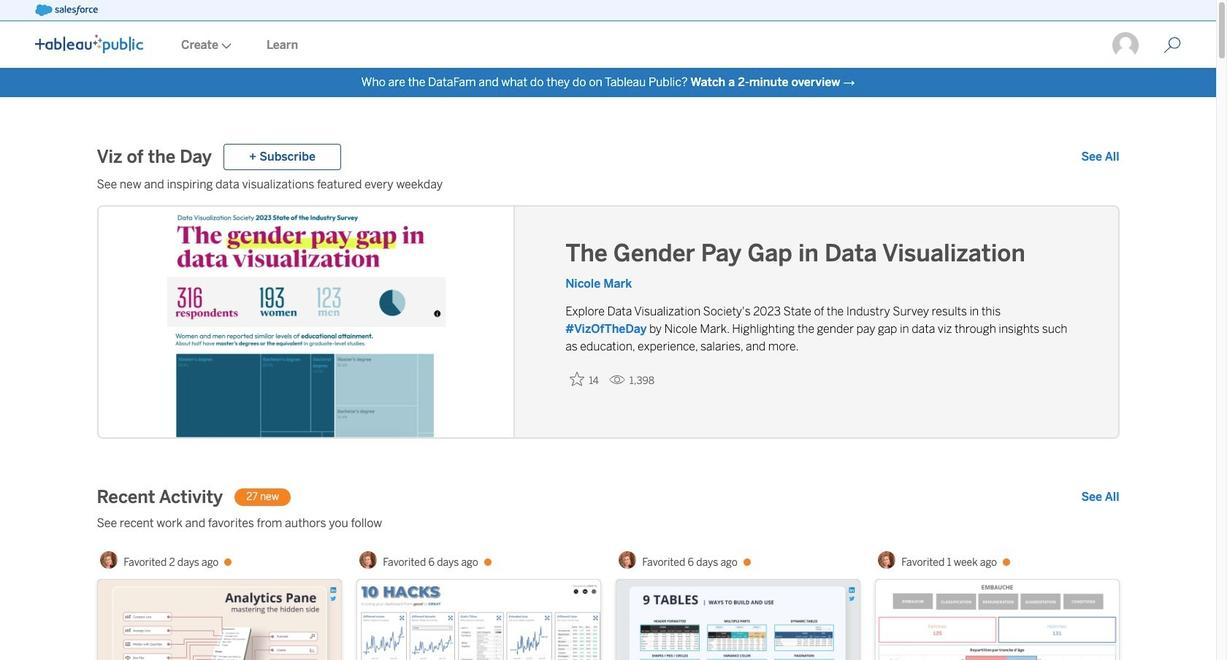 Task type: locate. For each thing, give the bounding box(es) containing it.
3 angela drucioc image from the left
[[619, 552, 637, 569]]

angela drucioc image for first workbook thumbnail from the left
[[100, 552, 118, 569]]

workbook thumbnail image
[[98, 580, 341, 661], [357, 580, 600, 661], [617, 580, 860, 661], [876, 580, 1119, 661]]

Add Favorite button
[[566, 368, 604, 392]]

go to search image
[[1147, 37, 1199, 54]]

4 workbook thumbnail image from the left
[[876, 580, 1119, 661]]

tableau public viz of the day image
[[98, 207, 516, 441]]

add favorite image
[[570, 372, 585, 387]]

create image
[[219, 43, 232, 49]]

2 angela drucioc image from the left
[[360, 552, 377, 569]]

see new and inspiring data visualizations featured every weekday element
[[97, 176, 1120, 194]]

1 workbook thumbnail image from the left
[[98, 580, 341, 661]]

3 workbook thumbnail image from the left
[[617, 580, 860, 661]]

salesforce logo image
[[35, 4, 98, 16]]

2 workbook thumbnail image from the left
[[357, 580, 600, 661]]

4 angela drucioc image from the left
[[879, 552, 896, 569]]

angela drucioc image for 1st workbook thumbnail from the right
[[879, 552, 896, 569]]

1 angela drucioc image from the left
[[100, 552, 118, 569]]

angela drucioc image
[[100, 552, 118, 569], [360, 552, 377, 569], [619, 552, 637, 569], [879, 552, 896, 569]]



Task type: describe. For each thing, give the bounding box(es) containing it.
see all recent activity element
[[1082, 489, 1120, 507]]

viz of the day heading
[[97, 145, 212, 169]]

recent activity heading
[[97, 486, 223, 509]]

angela drucioc image for 2nd workbook thumbnail
[[360, 552, 377, 569]]

angela drucioc image for third workbook thumbnail
[[619, 552, 637, 569]]

see recent work and favorites from authors you follow element
[[97, 515, 1120, 533]]

see all viz of the day element
[[1082, 148, 1120, 166]]

logo image
[[35, 34, 143, 53]]

tara.schultz image
[[1112, 31, 1141, 60]]



Task type: vqa. For each thing, say whether or not it's contained in the screenshot.
the Logo
yes



